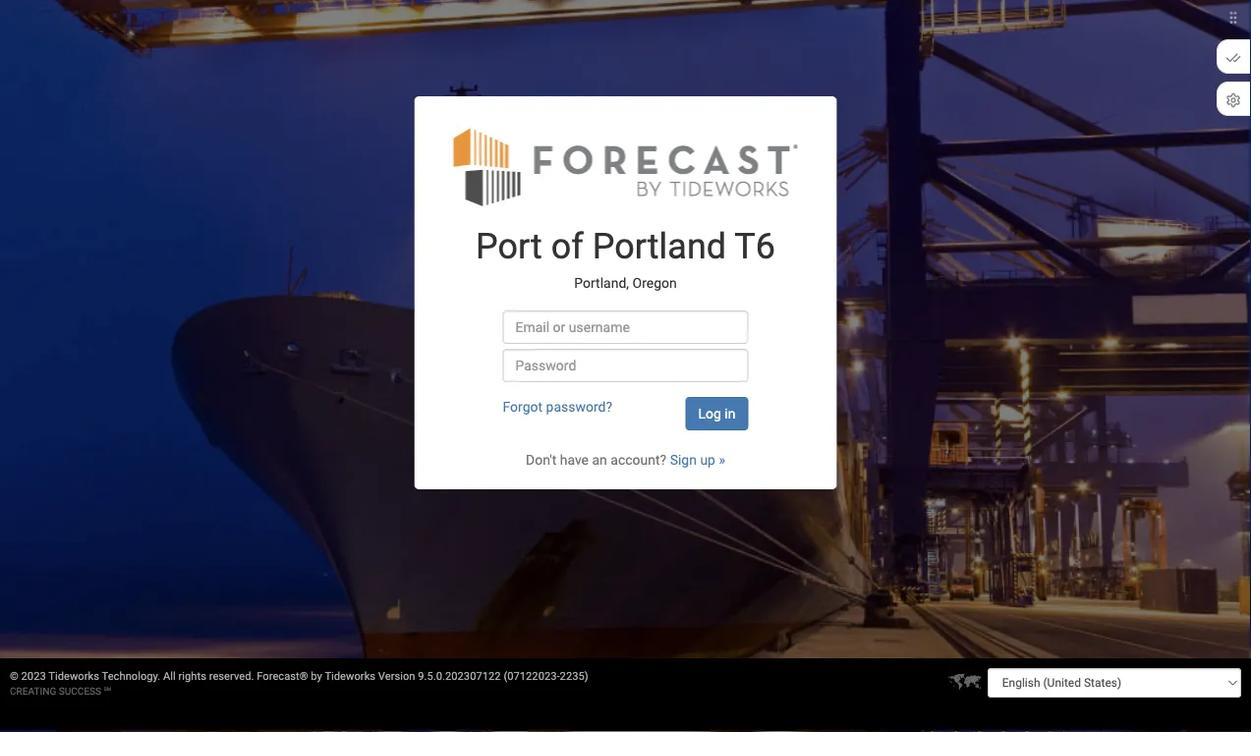 Task type: describe. For each thing, give the bounding box(es) containing it.
of
[[551, 226, 584, 267]]

»
[[719, 452, 725, 468]]

℠
[[104, 685, 111, 697]]

password?
[[546, 399, 612, 415]]

© 2023 tideworks technology. all rights reserved. forecast® by tideworks version 9.5.0.202307122 (07122023-2235) creating success ℠
[[10, 670, 588, 697]]

forecast® by tideworks image
[[454, 126, 798, 207]]

©
[[10, 670, 18, 683]]

2 tideworks from the left
[[325, 670, 376, 683]]

(07122023-
[[504, 670, 560, 683]]

sign
[[670, 452, 697, 468]]

2023
[[21, 670, 46, 683]]

portland,
[[574, 275, 629, 291]]

2235)
[[560, 670, 588, 683]]

an
[[592, 452, 607, 468]]

log
[[698, 405, 721, 422]]

sign up » link
[[670, 452, 725, 468]]

version
[[378, 670, 415, 683]]

reserved.
[[209, 670, 254, 683]]

account?
[[611, 452, 667, 468]]

by
[[311, 670, 322, 683]]

don't
[[526, 452, 557, 468]]

portland
[[592, 226, 726, 267]]

forecast®
[[257, 670, 308, 683]]

in
[[725, 405, 736, 422]]



Task type: vqa. For each thing, say whether or not it's contained in the screenshot.
account?
yes



Task type: locate. For each thing, give the bounding box(es) containing it.
all
[[163, 670, 176, 683]]

t6
[[735, 226, 776, 267]]

log in button
[[686, 397, 749, 431]]

tideworks
[[48, 670, 99, 683], [325, 670, 376, 683]]

port
[[476, 226, 542, 267]]

0 horizontal spatial tideworks
[[48, 670, 99, 683]]

Password password field
[[503, 349, 749, 382]]

rights
[[178, 670, 206, 683]]

have
[[560, 452, 589, 468]]

tideworks right the by
[[325, 670, 376, 683]]

forgot
[[503, 399, 543, 415]]

oregon
[[633, 275, 677, 291]]

forgot password? link
[[503, 399, 612, 415]]

1 horizontal spatial tideworks
[[325, 670, 376, 683]]

creating
[[10, 685, 56, 697]]

success
[[59, 685, 101, 697]]

don't have an account? sign up »
[[526, 452, 725, 468]]

tideworks up success
[[48, 670, 99, 683]]

forgot password? log in
[[503, 399, 736, 422]]

technology.
[[102, 670, 160, 683]]

Email or username text field
[[503, 311, 749, 344]]

9.5.0.202307122
[[418, 670, 501, 683]]

up
[[700, 452, 716, 468]]

1 tideworks from the left
[[48, 670, 99, 683]]

port of portland t6 portland, oregon
[[476, 226, 776, 291]]



